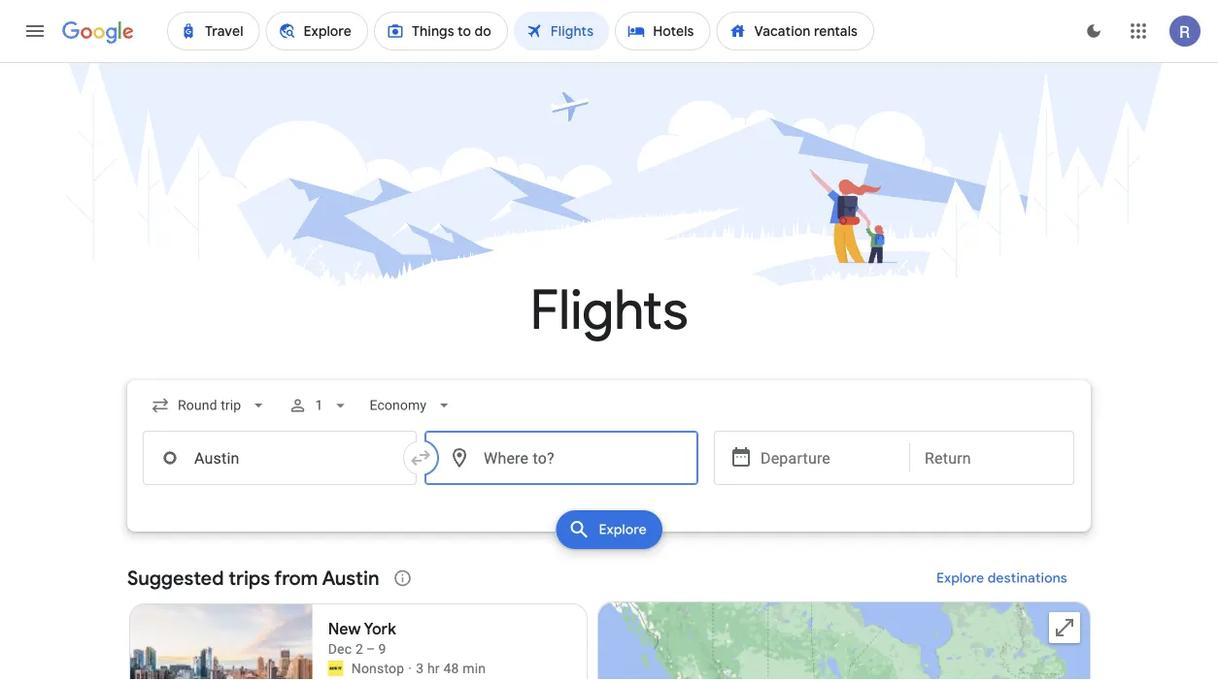 Task type: locate. For each thing, give the bounding box(es) containing it.
explore left destinations
[[937, 570, 985, 588]]

explore inside button
[[937, 570, 985, 588]]

suggested trips from austin region
[[127, 556, 1091, 681]]

min
[[463, 661, 486, 677]]

0 vertical spatial explore
[[599, 522, 647, 539]]

hr
[[427, 661, 440, 677]]

suggested trips from austin
[[127, 566, 379, 591]]

explore
[[599, 522, 647, 539], [937, 570, 985, 588]]

1 vertical spatial explore
[[937, 570, 985, 588]]

Return text field
[[925, 432, 1059, 485]]

suggested
[[127, 566, 224, 591]]

3 hr 48 min
[[416, 661, 486, 677]]

new
[[328, 620, 361, 640]]

explore up suggested trips from austin region
[[599, 522, 647, 539]]

Flight search field
[[112, 381, 1106, 556]]

1 horizontal spatial explore
[[937, 570, 985, 588]]

 image
[[408, 660, 412, 679]]

none text field inside flight "search field"
[[143, 431, 417, 486]]

1
[[315, 398, 323, 414]]

48
[[443, 661, 459, 677]]

None text field
[[143, 431, 417, 486]]

None field
[[143, 389, 276, 424], [362, 389, 461, 424], [143, 389, 276, 424], [362, 389, 461, 424]]

explore inside button
[[599, 522, 647, 539]]

explore destinations
[[937, 570, 1068, 588]]

flights
[[530, 276, 688, 345]]

3
[[416, 661, 424, 677]]

0 horizontal spatial explore
[[599, 522, 647, 539]]

spirit image
[[328, 662, 344, 677]]

york
[[364, 620, 396, 640]]

destinations
[[988, 570, 1068, 588]]



Task type: vqa. For each thing, say whether or not it's contained in the screenshot.
Nonstop
yes



Task type: describe. For each thing, give the bounding box(es) containing it.
explore for explore destinations
[[937, 570, 985, 588]]

explore button
[[556, 511, 662, 550]]

Departure text field
[[761, 432, 895, 485]]

explore for explore
[[599, 522, 647, 539]]

trips
[[228, 566, 270, 591]]

Where to? text field
[[425, 431, 698, 486]]

austin
[[322, 566, 379, 591]]

dec
[[328, 642, 352, 658]]

change appearance image
[[1071, 8, 1117, 54]]

nonstop
[[351, 661, 404, 677]]

new york dec 2 – 9
[[328, 620, 396, 658]]

from
[[274, 566, 318, 591]]

main menu image
[[23, 19, 47, 43]]

1 button
[[280, 383, 358, 429]]

explore destinations button
[[913, 556, 1091, 602]]

2 – 9
[[355, 642, 386, 658]]



